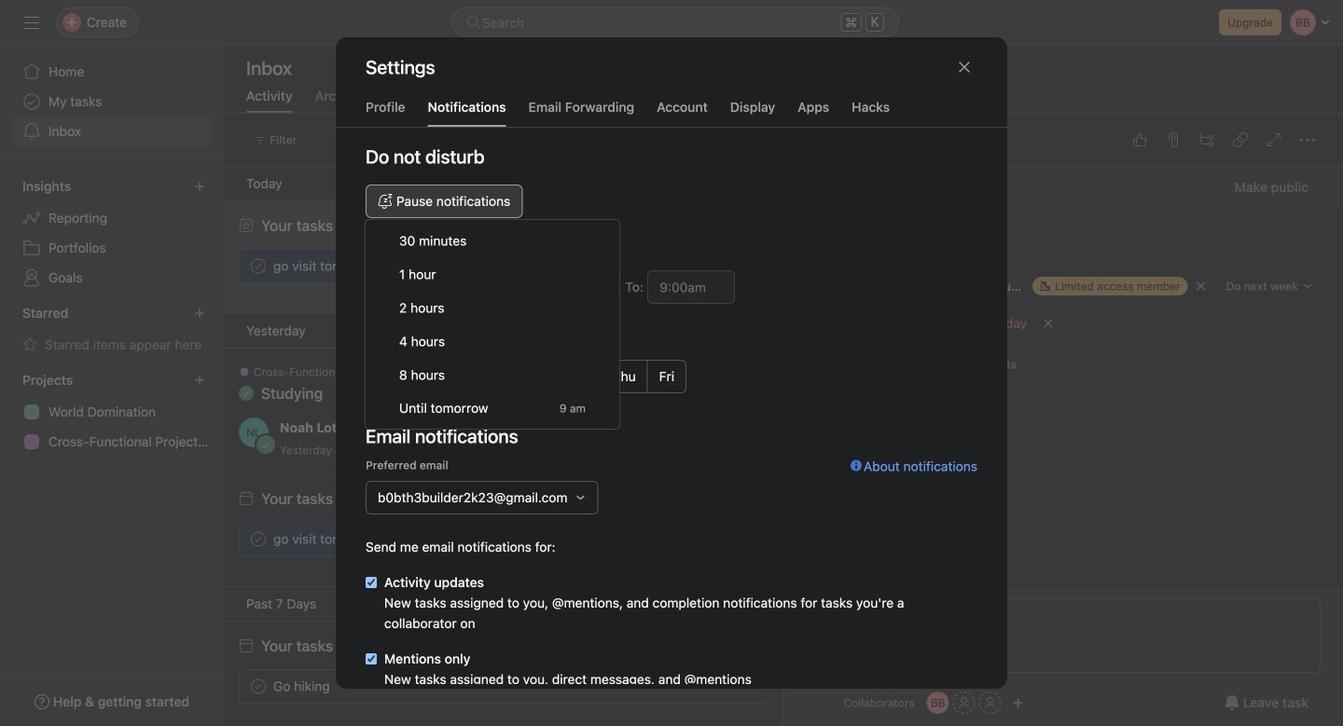 Task type: locate. For each thing, give the bounding box(es) containing it.
1 mark complete image from the top
[[247, 255, 270, 278]]

your tasks for today, task element
[[261, 217, 399, 235]]

Task Name text field
[[793, 219, 1321, 262]]

None checkbox
[[366, 577, 377, 589], [366, 654, 377, 665], [366, 577, 377, 589], [366, 654, 377, 665]]

open user profile image
[[807, 599, 836, 629]]

main content
[[784, 167, 1343, 727]]

0 vertical spatial mark complete checkbox
[[247, 255, 270, 278]]

mark complete checkbox down 'your tasks for today, task' element
[[247, 255, 270, 278]]

mark complete image down 'your tasks for today, task' element
[[247, 255, 270, 278]]

None text field
[[648, 271, 735, 304]]

add or remove collaborators image
[[927, 692, 949, 715]]

go visit tomy dialog
[[784, 114, 1343, 727]]

projects element
[[0, 364, 224, 461]]

mark complete image
[[247, 529, 270, 551]]

1 vertical spatial mark complete image
[[247, 676, 270, 698]]

dialog
[[336, 37, 1008, 727]]

mark complete image
[[247, 255, 270, 278], [247, 676, 270, 698]]

mark complete image down your tasks for mar 15, task element
[[247, 676, 270, 698]]

add subtask image
[[1200, 132, 1215, 147]]

2 mark complete checkbox from the top
[[247, 676, 270, 698]]

0 likes. click to like this task image
[[1133, 132, 1147, 147]]

your tasks for mar 15, task element
[[261, 638, 407, 655]]

1 vertical spatial mark complete checkbox
[[247, 676, 270, 698]]

add or remove collaborators image
[[1013, 698, 1024, 709]]

clear due date image
[[1043, 318, 1054, 329]]

full screen image
[[1267, 132, 1282, 147]]

0 vertical spatial mark complete image
[[247, 255, 270, 278]]

close this dialog image
[[957, 60, 972, 75]]

mark complete checkbox down your tasks for mar 15, task element
[[247, 676, 270, 698]]

Mark complete checkbox
[[247, 255, 270, 278], [247, 676, 270, 698]]

copy task link image
[[1233, 132, 1248, 147]]

remove assignee image
[[1196, 281, 1207, 292]]



Task type: vqa. For each thing, say whether or not it's contained in the screenshot.
Your tasks for Mar 20, Task element Mark complete checkbox
yes



Task type: describe. For each thing, give the bounding box(es) containing it.
2 mark complete image from the top
[[247, 676, 270, 698]]

settings tab list
[[336, 97, 1008, 128]]

Mark complete checkbox
[[247, 529, 270, 551]]

starred element
[[0, 297, 224, 364]]

1 mark complete checkbox from the top
[[247, 255, 270, 278]]

global element
[[0, 46, 224, 158]]

your tasks for mar 20, task element
[[261, 490, 409, 508]]

insights element
[[0, 170, 224, 297]]

hide sidebar image
[[24, 15, 39, 30]]

open user profile image
[[239, 418, 269, 448]]



